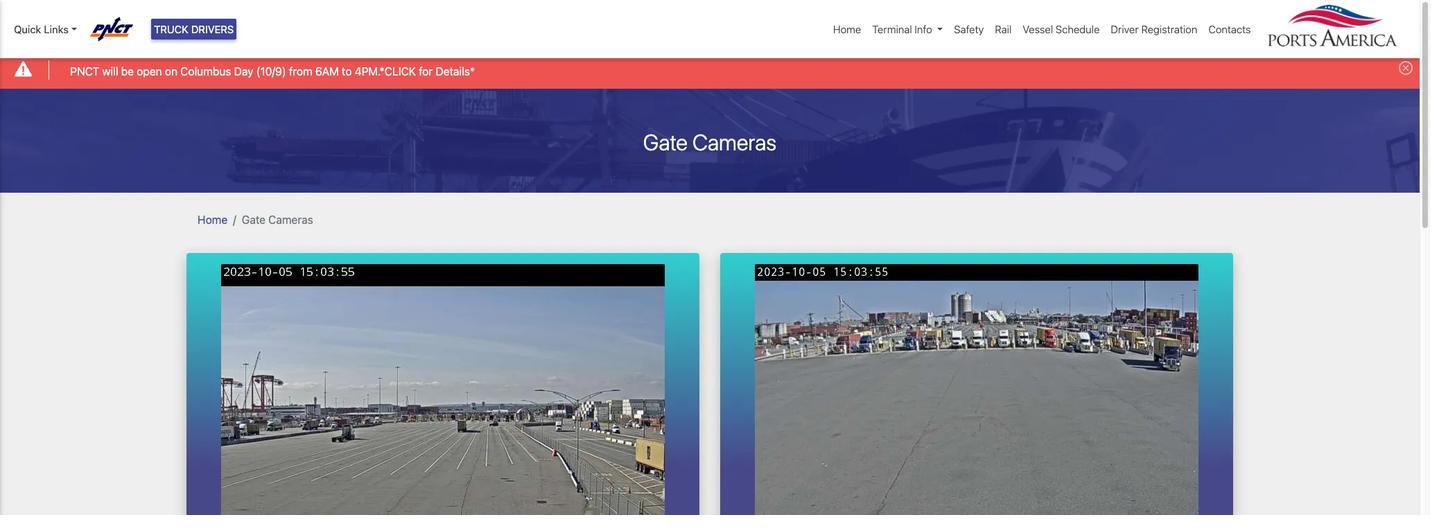 Task type: locate. For each thing, give the bounding box(es) containing it.
details*
[[436, 65, 475, 77]]

0 vertical spatial home link
[[828, 16, 867, 43]]

home
[[833, 23, 861, 35], [198, 213, 227, 226]]

0 vertical spatial cameras
[[693, 129, 777, 155]]

info
[[915, 23, 932, 35]]

0 vertical spatial gate cameras
[[643, 129, 777, 155]]

vessel schedule link
[[1017, 16, 1105, 43]]

1 vertical spatial home link
[[198, 213, 227, 226]]

1 horizontal spatial home link
[[828, 16, 867, 43]]

pnct will be open on columbus day (10/9) from 6am to 4pm.*click for details*
[[70, 65, 475, 77]]

0 horizontal spatial gate cameras
[[242, 213, 313, 226]]

gate
[[643, 129, 688, 155], [242, 213, 266, 226]]

columbus
[[180, 65, 231, 77]]

0 vertical spatial gate
[[643, 129, 688, 155]]

pnct
[[70, 65, 99, 77]]

terminal info link
[[867, 16, 949, 43]]

quick links
[[14, 23, 69, 35]]

truck drivers link
[[151, 19, 237, 40]]

drivers
[[191, 23, 234, 35]]

rail link
[[990, 16, 1017, 43]]

1 horizontal spatial cameras
[[693, 129, 777, 155]]

driver registration link
[[1105, 16, 1203, 43]]

truck drivers
[[154, 23, 234, 35]]

contacts
[[1209, 23, 1251, 35]]

for
[[419, 65, 433, 77]]

terminal
[[872, 23, 912, 35]]

safety
[[954, 23, 984, 35]]

0 horizontal spatial cameras
[[268, 213, 313, 226]]

driver
[[1111, 23, 1139, 35]]

truck
[[154, 23, 188, 35]]

1 horizontal spatial gate
[[643, 129, 688, 155]]

home link
[[828, 16, 867, 43], [198, 213, 227, 226]]

will
[[102, 65, 118, 77]]

0 horizontal spatial gate
[[242, 213, 266, 226]]

gate cameras
[[643, 129, 777, 155], [242, 213, 313, 226]]

0 vertical spatial home
[[833, 23, 861, 35]]

links
[[44, 23, 69, 35]]

0 horizontal spatial home
[[198, 213, 227, 226]]

to
[[342, 65, 352, 77]]

from
[[289, 65, 312, 77]]

1 vertical spatial gate cameras
[[242, 213, 313, 226]]

cameras
[[693, 129, 777, 155], [268, 213, 313, 226]]

registration
[[1141, 23, 1198, 35]]



Task type: vqa. For each thing, say whether or not it's contained in the screenshot.
9/29/2023 06:00 to the top
no



Task type: describe. For each thing, give the bounding box(es) containing it.
1 vertical spatial home
[[198, 213, 227, 226]]

terminal info
[[872, 23, 932, 35]]

4pm.*click
[[355, 65, 416, 77]]

1 horizontal spatial gate cameras
[[643, 129, 777, 155]]

0 horizontal spatial home link
[[198, 213, 227, 226]]

schedule
[[1056, 23, 1100, 35]]

open
[[137, 65, 162, 77]]

contacts link
[[1203, 16, 1257, 43]]

driver registration
[[1111, 23, 1198, 35]]

on
[[165, 65, 178, 77]]

quick links link
[[14, 21, 77, 37]]

quick
[[14, 23, 41, 35]]

safety link
[[949, 16, 990, 43]]

pnct will be open on columbus day (10/9) from 6am to 4pm.*click for details* alert
[[0, 51, 1420, 88]]

close image
[[1399, 61, 1413, 75]]

vessel schedule
[[1023, 23, 1100, 35]]

rail
[[995, 23, 1012, 35]]

(10/9)
[[256, 65, 286, 77]]

1 vertical spatial gate
[[242, 213, 266, 226]]

vessel
[[1023, 23, 1053, 35]]

6am
[[315, 65, 339, 77]]

day
[[234, 65, 253, 77]]

1 horizontal spatial home
[[833, 23, 861, 35]]

pnct will be open on columbus day (10/9) from 6am to 4pm.*click for details* link
[[70, 63, 475, 79]]

1 vertical spatial cameras
[[268, 213, 313, 226]]

be
[[121, 65, 134, 77]]



